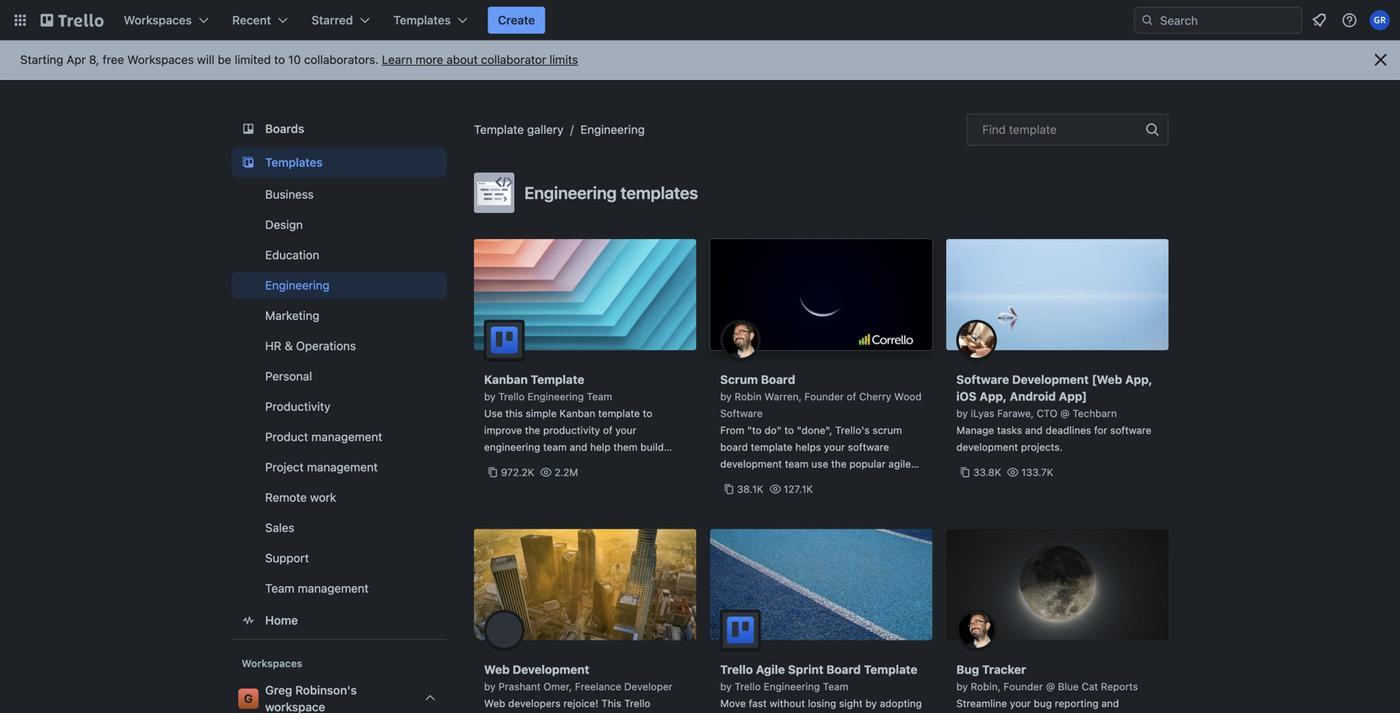 Task type: locate. For each thing, give the bounding box(es) containing it.
2 vertical spatial template
[[864, 663, 918, 677]]

1 vertical spatial team
[[265, 581, 295, 595]]

1 vertical spatial trello engineering team image
[[720, 610, 761, 650]]

0 horizontal spatial faster.
[[564, 458, 594, 470]]

0 horizontal spatial trello engineering team image
[[484, 320, 525, 360]]

engineering up engineering templates
[[581, 123, 645, 136]]

by
[[484, 391, 496, 402], [720, 391, 732, 402], [957, 408, 968, 419], [484, 681, 496, 693], [720, 681, 732, 693], [957, 681, 968, 693], [866, 698, 877, 709]]

1 vertical spatial faster.
[[841, 475, 870, 487]]

1 vertical spatial and
[[570, 441, 587, 453]]

engineering link down education link
[[232, 272, 447, 299]]

template board image
[[238, 152, 259, 173]]

2 horizontal spatial template
[[1009, 123, 1057, 136]]

improve
[[484, 424, 522, 436]]

2 horizontal spatial and
[[1102, 698, 1119, 709]]

for
[[1094, 424, 1108, 436]]

engineering link
[[581, 123, 645, 136], [232, 272, 447, 299]]

by inside the web development by prashant omer, freelance developer web developers rejoice! this trello
[[484, 681, 496, 693]]

0 horizontal spatial team
[[265, 581, 295, 595]]

developer
[[624, 681, 673, 693]]

deadlines
[[1046, 424, 1091, 436]]

template right the "find" on the right top
[[1009, 123, 1057, 136]]

team down support
[[265, 581, 295, 595]]

1 vertical spatial board
[[827, 663, 861, 677]]

by down bug at the bottom right of the page
[[957, 681, 968, 693]]

0 horizontal spatial your
[[616, 424, 637, 436]]

to
[[274, 53, 285, 67], [643, 408, 652, 419], [785, 424, 794, 436], [774, 475, 783, 487]]

by down 'ios'
[[957, 408, 968, 419]]

1 horizontal spatial development
[[1012, 373, 1089, 386]]

team inside kanban template by trello engineering team use this simple kanban template to improve the productivity of your engineering team and help them build better products, faster.
[[587, 391, 612, 402]]

2 vertical spatial template
[[751, 441, 793, 453]]

the down simple
[[525, 424, 540, 436]]

software down robin
[[720, 408, 763, 419]]

move
[[720, 698, 746, 709]]

1 horizontal spatial team
[[785, 458, 809, 470]]

1 vertical spatial management
[[307, 460, 378, 474]]

founder inside bug tracker by robin, founder @ blue cat reports streamline your bug reporting and
[[1004, 681, 1043, 693]]

1 vertical spatial team
[[785, 458, 809, 470]]

work down use
[[815, 475, 838, 487]]

trello up this
[[498, 391, 525, 402]]

0 horizontal spatial template
[[598, 408, 640, 419]]

trello
[[498, 391, 525, 402], [720, 663, 753, 677], [735, 681, 761, 693], [624, 698, 651, 709]]

development
[[1012, 373, 1089, 386], [513, 663, 589, 677]]

template up them
[[598, 408, 640, 419]]

0 horizontal spatial of
[[603, 424, 613, 436]]

fast
[[749, 698, 767, 709]]

team up losing
[[823, 681, 849, 693]]

1 horizontal spatial founder
[[1004, 681, 1043, 693]]

0 horizontal spatial development
[[720, 458, 782, 470]]

home
[[265, 613, 298, 627]]

techbarn
[[1073, 408, 1117, 419]]

board up warren, at the bottom right of the page
[[761, 373, 795, 386]]

0 vertical spatial work
[[815, 475, 838, 487]]

faster. down the help
[[564, 458, 594, 470]]

use
[[812, 458, 828, 470]]

trello engineering team image up the agile
[[720, 610, 761, 650]]

the inside the scrum board by robin warren, founder of cherry wood software from "to do" to "done", trello's scrum board template helps your software development team use the popular agile framework to finish work faster.
[[831, 458, 847, 470]]

0 vertical spatial of
[[847, 391, 856, 402]]

0 vertical spatial app,
[[1125, 373, 1153, 386]]

founder down tracker
[[1004, 681, 1043, 693]]

1 vertical spatial of
[[603, 424, 613, 436]]

open information menu image
[[1341, 12, 1358, 29]]

1 web from the top
[[484, 663, 510, 677]]

@ inside software development [web app, ios app, android app] by ilyas farawe, cto @ techbarn manage tasks and deadlines for software development projects.
[[1061, 408, 1070, 419]]

the right use
[[831, 458, 847, 470]]

templates up the business
[[265, 155, 323, 169]]

by up the move
[[720, 681, 732, 693]]

software
[[1110, 424, 1152, 436], [848, 441, 889, 453]]

collaborator
[[481, 53, 546, 67]]

1 horizontal spatial of
[[847, 391, 856, 402]]

0 vertical spatial trello engineering team image
[[484, 320, 525, 360]]

team
[[587, 391, 612, 402], [265, 581, 295, 595], [823, 681, 849, 693]]

1 horizontal spatial the
[[831, 458, 847, 470]]

workspaces up free
[[124, 13, 192, 27]]

0 vertical spatial team
[[587, 391, 612, 402]]

your inside kanban template by trello engineering team use this simple kanban template to improve the productivity of your engineering team and help them build better products, faster.
[[616, 424, 637, 436]]

1 horizontal spatial work
[[815, 475, 838, 487]]

1 horizontal spatial software
[[1110, 424, 1152, 436]]

1 vertical spatial templates
[[265, 155, 323, 169]]

app, right [web on the right of the page
[[1125, 373, 1153, 386]]

template
[[474, 123, 524, 136], [531, 373, 585, 386], [864, 663, 918, 677]]

productivity
[[265, 400, 331, 413]]

management for project management
[[307, 460, 378, 474]]

1 horizontal spatial app,
[[1125, 373, 1153, 386]]

the inside kanban template by trello engineering team use this simple kanban template to improve the productivity of your engineering team and help them build better products, faster.
[[525, 424, 540, 436]]

team up productivity
[[587, 391, 612, 402]]

1 vertical spatial web
[[484, 698, 505, 709]]

0 vertical spatial web
[[484, 663, 510, 677]]

0 vertical spatial founder
[[805, 391, 844, 402]]

home link
[[232, 605, 447, 636]]

trello agile sprint board template by trello engineering team move fast without losing sight by adopting
[[720, 663, 922, 713]]

trello inside kanban template by trello engineering team use this simple kanban template to improve the productivity of your engineering team and help them build better products, faster.
[[498, 391, 525, 402]]

0 vertical spatial your
[[616, 424, 637, 436]]

support
[[265, 551, 309, 565]]

sight
[[839, 698, 863, 709]]

engineering
[[581, 123, 645, 136], [525, 183, 617, 203], [265, 278, 330, 292], [528, 391, 584, 402], [764, 681, 820, 693]]

workspaces down workspaces popup button on the left top of page
[[127, 53, 194, 67]]

support link
[[232, 545, 447, 572]]

0 horizontal spatial board
[[761, 373, 795, 386]]

app, up ilyas
[[980, 389, 1007, 403]]

bug tracker by robin, founder @ blue cat reports streamline your bug reporting and
[[957, 663, 1146, 713]]

software right for
[[1110, 424, 1152, 436]]

ios
[[957, 389, 977, 403]]

project management link
[[232, 454, 447, 481]]

1 horizontal spatial team
[[587, 391, 612, 402]]

streamline
[[957, 698, 1007, 709]]

app,
[[1125, 373, 1153, 386], [980, 389, 1007, 403]]

faster. down popular
[[841, 475, 870, 487]]

work inside the scrum board by robin warren, founder of cherry wood software from "to do" to "done", trello's scrum board template helps your software development team use the popular agile framework to finish work faster.
[[815, 475, 838, 487]]

1 horizontal spatial your
[[824, 441, 845, 453]]

1 vertical spatial @
[[1046, 681, 1055, 693]]

web down prashant
[[484, 698, 505, 709]]

1 vertical spatial app,
[[980, 389, 1007, 403]]

the
[[525, 424, 540, 436], [831, 458, 847, 470]]

development up android
[[1012, 373, 1089, 386]]

1 horizontal spatial board
[[827, 663, 861, 677]]

web development by prashant omer, freelance developer web developers rejoice! this trello
[[484, 663, 673, 713]]

1 vertical spatial template
[[531, 373, 585, 386]]

development inside the web development by prashant omer, freelance developer web developers rejoice! this trello
[[513, 663, 589, 677]]

engineering inside kanban template by trello engineering team use this simple kanban template to improve the productivity of your engineering team and help them build better products, faster.
[[528, 391, 584, 402]]

0 vertical spatial @
[[1061, 408, 1070, 419]]

founder up "done",
[[805, 391, 844, 402]]

faster. inside kanban template by trello engineering team use this simple kanban template to improve the productivity of your engineering team and help them build better products, faster.
[[564, 458, 594, 470]]

your up them
[[616, 424, 637, 436]]

0 vertical spatial the
[[525, 424, 540, 436]]

template inside trello agile sprint board template by trello engineering team move fast without losing sight by adopting
[[864, 663, 918, 677]]

and inside bug tracker by robin, founder @ blue cat reports streamline your bug reporting and
[[1102, 698, 1119, 709]]

0 vertical spatial and
[[1025, 424, 1043, 436]]

2 vertical spatial and
[[1102, 698, 1119, 709]]

to up build
[[643, 408, 652, 419]]

engineering link up engineering templates
[[581, 123, 645, 136]]

development for app,
[[1012, 373, 1089, 386]]

1 horizontal spatial template
[[751, 441, 793, 453]]

your left bug
[[1010, 698, 1031, 709]]

prashant omer, freelance developer image
[[484, 610, 525, 650]]

0 vertical spatial template
[[474, 123, 524, 136]]

of inside the scrum board by robin warren, founder of cherry wood software from "to do" to "done", trello's scrum board template helps your software development team use the popular agile framework to finish work faster.
[[847, 391, 856, 402]]

popular
[[850, 458, 886, 470]]

2 vertical spatial your
[[1010, 698, 1031, 709]]

wood
[[894, 391, 922, 402]]

software up 'ios'
[[957, 373, 1009, 386]]

trello down developer
[[624, 698, 651, 709]]

robin warren, founder of cherry wood software image
[[720, 320, 761, 360]]

and down reports
[[1102, 698, 1119, 709]]

0 vertical spatial faster.
[[564, 458, 594, 470]]

web up prashant
[[484, 663, 510, 677]]

0 vertical spatial template
[[1009, 123, 1057, 136]]

0 horizontal spatial founder
[[805, 391, 844, 402]]

trello up "fast" on the bottom
[[735, 681, 761, 693]]

to right do"
[[785, 424, 794, 436]]

template
[[1009, 123, 1057, 136], [598, 408, 640, 419], [751, 441, 793, 453]]

management
[[311, 430, 382, 444], [307, 460, 378, 474], [298, 581, 369, 595]]

0 horizontal spatial team
[[543, 441, 567, 453]]

hr & operations link
[[232, 333, 447, 360]]

0 horizontal spatial @
[[1046, 681, 1055, 693]]

of up the help
[[603, 424, 613, 436]]

home image
[[238, 610, 259, 631]]

0 vertical spatial workspaces
[[124, 13, 192, 27]]

by right the sight
[[866, 698, 877, 709]]

0 horizontal spatial template
[[474, 123, 524, 136]]

1 horizontal spatial templates
[[393, 13, 451, 27]]

about
[[447, 53, 478, 67]]

2 horizontal spatial template
[[864, 663, 918, 677]]

template inside find template field
[[1009, 123, 1057, 136]]

by inside kanban template by trello engineering team use this simple kanban template to improve the productivity of your engineering team and help them build better products, faster.
[[484, 391, 496, 402]]

0 horizontal spatial engineering link
[[232, 272, 447, 299]]

133.7k
[[1022, 466, 1054, 478]]

remote
[[265, 490, 307, 504]]

founder
[[805, 391, 844, 402], [1004, 681, 1043, 693]]

1 vertical spatial development
[[720, 458, 782, 470]]

Search field
[[1154, 8, 1302, 33]]

and up projects.
[[1025, 424, 1043, 436]]

trello left the agile
[[720, 663, 753, 677]]

create
[[498, 13, 535, 27]]

1 horizontal spatial kanban
[[560, 408, 595, 419]]

farawe,
[[997, 408, 1034, 419]]

trello engineering team image up this
[[484, 320, 525, 360]]

0 vertical spatial templates
[[393, 13, 451, 27]]

development up framework
[[720, 458, 782, 470]]

team up finish
[[785, 458, 809, 470]]

1 vertical spatial workspaces
[[127, 53, 194, 67]]

0 vertical spatial management
[[311, 430, 382, 444]]

product management
[[265, 430, 382, 444]]

boards link
[[232, 114, 447, 144]]

recent
[[232, 13, 271, 27]]

1 vertical spatial work
[[310, 490, 336, 504]]

development down the manage
[[957, 441, 1018, 453]]

1 horizontal spatial software
[[957, 373, 1009, 386]]

find template
[[983, 123, 1057, 136]]

trello engineering team image for trello agile sprint board template
[[720, 610, 761, 650]]

0 horizontal spatial work
[[310, 490, 336, 504]]

software
[[957, 373, 1009, 386], [720, 408, 763, 419]]

software inside software development [web app, ios app, android app] by ilyas farawe, cto @ techbarn manage tasks and deadlines for software development projects.
[[957, 373, 1009, 386]]

by left prashant
[[484, 681, 496, 693]]

board inside trello agile sprint board template by trello engineering team move fast without losing sight by adopting
[[827, 663, 861, 677]]

1 vertical spatial the
[[831, 458, 847, 470]]

"to
[[747, 424, 762, 436]]

kanban up productivity
[[560, 408, 595, 419]]

0 vertical spatial development
[[1012, 373, 1089, 386]]

0 vertical spatial engineering link
[[581, 123, 645, 136]]

app]
[[1059, 389, 1087, 403]]

2 vertical spatial team
[[823, 681, 849, 693]]

0 horizontal spatial the
[[525, 424, 540, 436]]

trello's
[[835, 424, 870, 436]]

board inside the scrum board by robin warren, founder of cherry wood software from "to do" to "done", trello's scrum board template helps your software development team use the popular agile framework to finish work faster.
[[761, 373, 795, 386]]

to left finish
[[774, 475, 783, 487]]

board up the sight
[[827, 663, 861, 677]]

workspaces up greg
[[242, 658, 302, 669]]

robinson's
[[295, 683, 357, 697]]

1 vertical spatial kanban
[[560, 408, 595, 419]]

2 horizontal spatial your
[[1010, 698, 1031, 709]]

work down project management at the bottom left of page
[[310, 490, 336, 504]]

by up the use
[[484, 391, 496, 402]]

founder inside the scrum board by robin warren, founder of cherry wood software from "to do" to "done", trello's scrum board template helps your software development team use the popular agile framework to finish work faster.
[[805, 391, 844, 402]]

0 notifications image
[[1309, 10, 1330, 30]]

collaborators.
[[304, 53, 379, 67]]

@ up deadlines at bottom
[[1061, 408, 1070, 419]]

reporting
[[1055, 698, 1099, 709]]

0 vertical spatial board
[[761, 373, 795, 386]]

software up popular
[[848, 441, 889, 453]]

kanban up this
[[484, 373, 528, 386]]

1 vertical spatial development
[[513, 663, 589, 677]]

education
[[265, 248, 319, 262]]

your up use
[[824, 441, 845, 453]]

development inside software development [web app, ios app, android app] by ilyas farawe, cto @ techbarn manage tasks and deadlines for software development projects.
[[1012, 373, 1089, 386]]

1 horizontal spatial and
[[1025, 424, 1043, 436]]

business
[[265, 187, 314, 201]]

0 vertical spatial software
[[1110, 424, 1152, 436]]

management down productivity link
[[311, 430, 382, 444]]

template gallery link
[[474, 123, 564, 136]]

project
[[265, 460, 304, 474]]

template left gallery
[[474, 123, 524, 136]]

by down 'scrum'
[[720, 391, 732, 402]]

and down productivity
[[570, 441, 587, 453]]

work
[[815, 475, 838, 487], [310, 490, 336, 504]]

1 vertical spatial founder
[[1004, 681, 1043, 693]]

software inside the scrum board by robin warren, founder of cherry wood software from "to do" to "done", trello's scrum board template helps your software development team use the popular agile framework to finish work faster.
[[720, 408, 763, 419]]

template up the adopting
[[864, 663, 918, 677]]

management down product management link
[[307, 460, 378, 474]]

framework
[[720, 475, 771, 487]]

"done",
[[797, 424, 832, 436]]

template down do"
[[751, 441, 793, 453]]

engineering up 'without'
[[764, 681, 820, 693]]

1 horizontal spatial template
[[531, 373, 585, 386]]

0 vertical spatial software
[[957, 373, 1009, 386]]

development inside the scrum board by robin warren, founder of cherry wood software from "to do" to "done", trello's scrum board template helps your software development team use the popular agile framework to finish work faster.
[[720, 458, 782, 470]]

engineering up simple
[[528, 391, 584, 402]]

@ left blue at the bottom right
[[1046, 681, 1055, 693]]

software inside the scrum board by robin warren, founder of cherry wood software from "to do" to "done", trello's scrum board template helps your software development team use the popular agile framework to finish work faster.
[[848, 441, 889, 453]]

trello engineering team image
[[484, 320, 525, 360], [720, 610, 761, 650]]

software development [web app, ios app, android app] by ilyas farawe, cto @ techbarn manage tasks and deadlines for software development projects.
[[957, 373, 1153, 453]]

templates up more at the left top of page
[[393, 13, 451, 27]]

template up simple
[[531, 373, 585, 386]]

1 vertical spatial engineering link
[[232, 272, 447, 299]]

1 horizontal spatial faster.
[[841, 475, 870, 487]]

find
[[983, 123, 1006, 136]]

1 vertical spatial template
[[598, 408, 640, 419]]

1 horizontal spatial @
[[1061, 408, 1070, 419]]

hr & operations
[[265, 339, 356, 353]]

0 horizontal spatial kanban
[[484, 373, 528, 386]]

team inside the scrum board by robin warren, founder of cherry wood software from "to do" to "done", trello's scrum board template helps your software development team use the popular agile framework to finish work faster.
[[785, 458, 809, 470]]

development
[[957, 441, 1018, 453], [720, 458, 782, 470]]

development up omer,
[[513, 663, 589, 677]]

development inside software development [web app, ios app, android app] by ilyas farawe, cto @ techbarn manage tasks and deadlines for software development projects.
[[957, 441, 1018, 453]]

0 horizontal spatial software
[[848, 441, 889, 453]]

team up products,
[[543, 441, 567, 453]]

2 web from the top
[[484, 698, 505, 709]]

g
[[244, 692, 253, 706]]

2 vertical spatial management
[[298, 581, 369, 595]]

management down support link
[[298, 581, 369, 595]]

team inside kanban template by trello engineering team use this simple kanban template to improve the productivity of your engineering team and help them build better products, faster.
[[543, 441, 567, 453]]

engineering down gallery
[[525, 183, 617, 203]]

1 vertical spatial your
[[824, 441, 845, 453]]

0 vertical spatial development
[[957, 441, 1018, 453]]

reports
[[1101, 681, 1138, 693]]

of left cherry
[[847, 391, 856, 402]]

0 vertical spatial team
[[543, 441, 567, 453]]

workspace
[[265, 700, 325, 713]]

1 vertical spatial software
[[720, 408, 763, 419]]

0 horizontal spatial software
[[720, 408, 763, 419]]

projects.
[[1021, 441, 1063, 453]]

greg robinson (gregrobinson96) image
[[1370, 10, 1390, 30]]



Task type: vqa. For each thing, say whether or not it's contained in the screenshot.
Reports
yes



Task type: describe. For each thing, give the bounding box(es) containing it.
work inside remote work link
[[310, 490, 336, 504]]

tasks
[[997, 424, 1022, 436]]

10
[[288, 53, 301, 67]]

business link
[[232, 181, 447, 208]]

sprint
[[788, 663, 824, 677]]

templates inside popup button
[[393, 13, 451, 27]]

by inside software development [web app, ios app, android app] by ilyas farawe, cto @ techbarn manage tasks and deadlines for software development projects.
[[957, 408, 968, 419]]

board image
[[238, 119, 259, 139]]

template inside the scrum board by robin warren, founder of cherry wood software from "to do" to "done", trello's scrum board template helps your software development team use the popular agile framework to finish work faster.
[[751, 441, 793, 453]]

manage
[[957, 424, 994, 436]]

them
[[614, 441, 638, 453]]

workspaces inside popup button
[[124, 13, 192, 27]]

products,
[[516, 458, 561, 470]]

losing
[[808, 698, 836, 709]]

bug
[[1034, 698, 1052, 709]]

apr
[[67, 53, 86, 67]]

starred
[[312, 13, 353, 27]]

helps
[[796, 441, 821, 453]]

freelance
[[575, 681, 621, 693]]

starred button
[[301, 7, 380, 34]]

template inside kanban template by trello engineering team use this simple kanban template to improve the productivity of your engineering team and help them build better products, faster.
[[598, 408, 640, 419]]

1 horizontal spatial engineering link
[[581, 123, 645, 136]]

trello engineering team image for kanban template
[[484, 320, 525, 360]]

and inside kanban template by trello engineering team use this simple kanban template to improve the productivity of your engineering team and help them build better products, faster.
[[570, 441, 587, 453]]

team inside trello agile sprint board template by trello engineering team move fast without losing sight by adopting
[[823, 681, 849, 693]]

agile
[[756, 663, 785, 677]]

bug
[[957, 663, 979, 677]]

learn more about collaborator limits link
[[382, 53, 578, 67]]

and inside software development [web app, ios app, android app] by ilyas farawe, cto @ techbarn manage tasks and deadlines for software development projects.
[[1025, 424, 1043, 436]]

be
[[218, 53, 231, 67]]

to inside kanban template by trello engineering team use this simple kanban template to improve the productivity of your engineering team and help them build better products, faster.
[[643, 408, 652, 419]]

rejoice!
[[564, 698, 599, 709]]

engineering inside trello agile sprint board template by trello engineering team move fast without losing sight by adopting
[[764, 681, 820, 693]]

kanban template by trello engineering team use this simple kanban template to improve the productivity of your engineering team and help them build better products, faster.
[[484, 373, 664, 470]]

127.1k
[[784, 483, 813, 495]]

Find template field
[[967, 114, 1169, 146]]

development for freelance
[[513, 663, 589, 677]]

&
[[285, 339, 293, 353]]

project management
[[265, 460, 378, 474]]

sales link
[[232, 514, 447, 541]]

trello inside the web development by prashant omer, freelance developer web developers rejoice! this trello
[[624, 698, 651, 709]]

972.2k
[[501, 466, 535, 478]]

design link
[[232, 211, 447, 238]]

2.2m
[[555, 466, 578, 478]]

templates
[[621, 183, 698, 203]]

marketing link
[[232, 302, 447, 329]]

marketing
[[265, 309, 320, 322]]

8,
[[89, 53, 99, 67]]

cat
[[1082, 681, 1098, 693]]

back to home image
[[40, 7, 104, 34]]

template inside kanban template by trello engineering team use this simple kanban template to improve the productivity of your engineering team and help them build better products, faster.
[[531, 373, 585, 386]]

agile
[[889, 458, 911, 470]]

create button
[[488, 7, 545, 34]]

robin
[[735, 391, 762, 402]]

developers
[[508, 698, 561, 709]]

ilyas
[[971, 408, 995, 419]]

search image
[[1141, 13, 1154, 27]]

cherry
[[859, 391, 892, 402]]

to left 10
[[274, 53, 285, 67]]

@ inside bug tracker by robin, founder @ blue cat reports streamline your bug reporting and
[[1046, 681, 1055, 693]]

limited
[[235, 53, 271, 67]]

greg robinson's workspace
[[265, 683, 357, 713]]

design
[[265, 218, 303, 232]]

scrum
[[720, 373, 758, 386]]

engineering up the marketing
[[265, 278, 330, 292]]

workspaces button
[[114, 7, 219, 34]]

engineering templates
[[525, 183, 698, 203]]

ilyas farawe, cto @ techbarn image
[[957, 320, 997, 360]]

templates button
[[383, 7, 478, 34]]

omer,
[[544, 681, 572, 693]]

0 horizontal spatial app,
[[980, 389, 1007, 403]]

engineering icon image
[[474, 173, 514, 213]]

learn
[[382, 53, 412, 67]]

build
[[641, 441, 664, 453]]

primary element
[[0, 0, 1400, 40]]

of inside kanban template by trello engineering team use this simple kanban template to improve the productivity of your engineering team and help them build better products, faster.
[[603, 424, 613, 436]]

help
[[590, 441, 611, 453]]

this
[[601, 698, 622, 709]]

this
[[506, 408, 523, 419]]

by inside the scrum board by robin warren, founder of cherry wood software from "to do" to "done", trello's scrum board template helps your software development team use the popular agile framework to finish work faster.
[[720, 391, 732, 402]]

0 vertical spatial kanban
[[484, 373, 528, 386]]

scrum
[[873, 424, 902, 436]]

do"
[[765, 424, 782, 436]]

your inside the scrum board by robin warren, founder of cherry wood software from "to do" to "done", trello's scrum board template helps your software development team use the popular agile framework to finish work faster.
[[824, 441, 845, 453]]

team management
[[265, 581, 369, 595]]

management for product management
[[311, 430, 382, 444]]

38.1k
[[737, 483, 764, 495]]

scrum board by robin warren, founder of cherry wood software from "to do" to "done", trello's scrum board template helps your software development team use the popular agile framework to finish work faster.
[[720, 373, 922, 487]]

2 vertical spatial workspaces
[[242, 658, 302, 669]]

robin, founder @ blue cat reports image
[[957, 610, 997, 650]]

template gallery
[[474, 123, 564, 136]]

by inside bug tracker by robin, founder @ blue cat reports streamline your bug reporting and
[[957, 681, 968, 693]]

board
[[720, 441, 748, 453]]

android
[[1010, 389, 1056, 403]]

simple
[[526, 408, 557, 419]]

recent button
[[222, 7, 298, 34]]

limits
[[550, 53, 578, 67]]

gallery
[[527, 123, 564, 136]]

use
[[484, 408, 503, 419]]

management for team management
[[298, 581, 369, 595]]

remote work link
[[232, 484, 447, 511]]

cto
[[1037, 408, 1058, 419]]

your inside bug tracker by robin, founder @ blue cat reports streamline your bug reporting and
[[1010, 698, 1031, 709]]

software inside software development [web app, ios app, android app] by ilyas farawe, cto @ techbarn manage tasks and deadlines for software development projects.
[[1110, 424, 1152, 436]]

productivity
[[543, 424, 600, 436]]

remote work
[[265, 490, 336, 504]]

0 horizontal spatial templates
[[265, 155, 323, 169]]

boards
[[265, 122, 304, 136]]

starting
[[20, 53, 63, 67]]

faster. inside the scrum board by robin warren, founder of cherry wood software from "to do" to "done", trello's scrum board template helps your software development team use the popular agile framework to finish work faster.
[[841, 475, 870, 487]]

productivity link
[[232, 393, 447, 420]]

finish
[[786, 475, 812, 487]]



